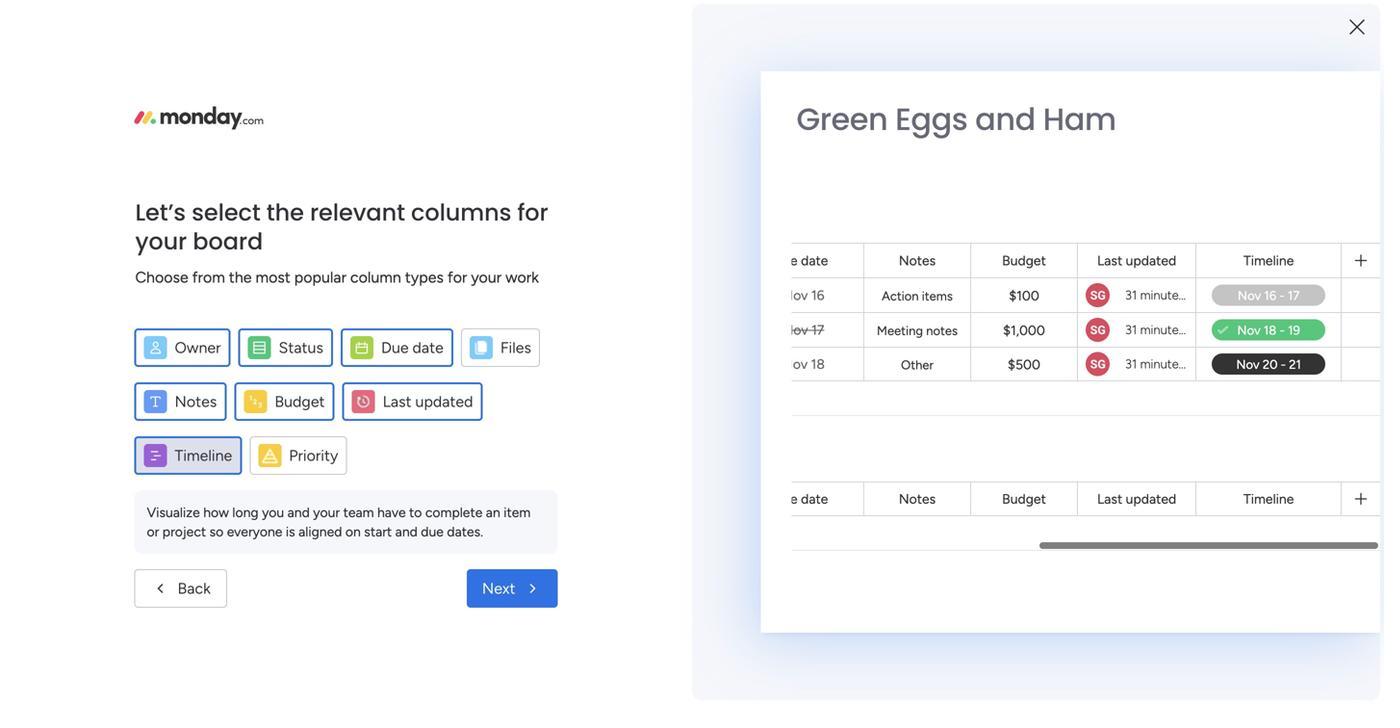 Task type: vqa. For each thing, say whether or not it's contained in the screenshot.
workspace to the top
yes



Task type: locate. For each thing, give the bounding box(es) containing it.
request
[[77, 389, 127, 405]]

and
[[976, 98, 1036, 141], [288, 504, 310, 521], [396, 523, 418, 540]]

the inside the let's select the relevant columns for your board
[[267, 196, 304, 229]]

circle o image
[[1096, 244, 1108, 258], [1096, 269, 1108, 283], [1096, 293, 1108, 308], [1096, 318, 1108, 332], [1096, 342, 1108, 357]]

apps image
[[1174, 52, 1193, 71]]

circle o image for invite
[[1096, 293, 1108, 308]]

open update feed (inbox) image
[[298, 497, 321, 520]]

to right have
[[409, 504, 422, 521]]

select
[[192, 196, 261, 229]]

circle o image inside the install our mobile app link
[[1096, 342, 1108, 357]]

0 vertical spatial workspace
[[88, 319, 153, 335]]

1 horizontal spatial the
[[267, 196, 304, 229]]

team
[[1155, 291, 1189, 308]]

undefined column icon image inside files button
[[470, 336, 493, 359]]

budget button
[[234, 382, 335, 421]]

most
[[256, 268, 291, 287]]

upload
[[1115, 242, 1161, 259]]

due
[[774, 252, 798, 269], [381, 339, 409, 357], [774, 491, 798, 507]]

logo image
[[134, 106, 264, 130]]

0 horizontal spatial to
[[130, 389, 143, 405]]

workspace right main
[[505, 423, 570, 439]]

1 vertical spatial to
[[130, 389, 143, 405]]

2 vertical spatial and
[[396, 523, 418, 540]]

for right types
[[448, 268, 467, 287]]

templates down "workflow"
[[1166, 628, 1235, 647]]

1 vertical spatial date
[[413, 339, 444, 357]]

email right change
[[975, 11, 1009, 28]]

undefined column icon image inside priority button
[[258, 444, 281, 467]]

templates inside boost your workflow in minutes with ready-made templates
[[1166, 628, 1235, 647]]

your up 'made'
[[1123, 605, 1153, 623]]

0 vertical spatial work
[[506, 268, 539, 287]]

browse workspaces button
[[13, 185, 192, 215]]

and right eggs
[[976, 98, 1036, 141]]

0 vertical spatial budget
[[1003, 252, 1047, 269]]

1 vertical spatial last
[[383, 392, 412, 411]]

1 horizontal spatial workspace
[[505, 423, 570, 439]]

2 horizontal spatial and
[[976, 98, 1036, 141]]

undefined column icon image inside last updated button
[[352, 390, 375, 413]]

minutes
[[1240, 605, 1296, 623]]

1 vertical spatial for
[[448, 268, 467, 287]]

work management > main workspace
[[346, 423, 570, 439]]

your up aligned in the left of the page
[[313, 504, 340, 521]]

0 vertical spatial last
[[1098, 252, 1123, 269]]

circle o image left invite
[[1096, 293, 1108, 308]]

1 vertical spatial workspace
[[505, 423, 570, 439]]

1 vertical spatial timeline
[[175, 446, 232, 465]]

4 circle o image from the top
[[1096, 318, 1108, 332]]

0 vertical spatial to
[[157, 319, 170, 335]]

workspace inside join this workspace to create content.
[[88, 319, 153, 335]]

1 vertical spatial due
[[381, 339, 409, 357]]

on
[[346, 523, 361, 540]]

invite team members (0/1) link
[[1096, 289, 1356, 311]]

1 horizontal spatial for
[[518, 196, 549, 229]]

2 horizontal spatial email
[[975, 11, 1009, 28]]

0 vertical spatial timeline
[[1244, 252, 1295, 269]]

you
[[262, 504, 284, 521]]

budget inside budget button
[[275, 392, 325, 411]]

the
[[267, 196, 304, 229], [229, 268, 252, 287]]

project
[[163, 523, 206, 540]]

2 vertical spatial due
[[774, 491, 798, 507]]

and up is
[[288, 504, 310, 521]]

workspace
[[88, 319, 153, 335], [505, 423, 570, 439]]

your
[[1165, 242, 1194, 259]]

circle o image left enable
[[1096, 269, 1108, 283]]

2 vertical spatial to
[[409, 504, 422, 521]]

green eggs and ham
[[797, 98, 1117, 141]]

1 vertical spatial templates
[[1205, 671, 1274, 689]]

templates
[[1166, 628, 1235, 647], [1205, 671, 1274, 689]]

circle o image for enable
[[1096, 269, 1108, 283]]

for right "columns"
[[518, 196, 549, 229]]

1 vertical spatial due date
[[381, 339, 444, 357]]

management
[[405, 391, 498, 410]]

back button
[[134, 569, 227, 608]]

app
[[1231, 340, 1258, 358]]

timeline
[[1244, 252, 1295, 269], [175, 446, 232, 465], [1244, 491, 1295, 507]]

notes
[[899, 252, 936, 269], [175, 392, 217, 411], [899, 491, 936, 507]]

1 horizontal spatial to
[[157, 319, 170, 335]]

5 circle o image from the top
[[1096, 342, 1108, 357]]

workspace up the content.
[[88, 319, 153, 335]]

last updated button
[[342, 382, 483, 421]]

priority button
[[250, 436, 347, 475]]

0 horizontal spatial and
[[288, 504, 310, 521]]

2 circle o image from the top
[[1096, 269, 1108, 283]]

2 vertical spatial budget
[[1003, 491, 1047, 507]]

project
[[350, 391, 401, 410]]

0 vertical spatial and
[[976, 98, 1036, 141]]

1 vertical spatial notes
[[175, 392, 217, 411]]

the right from
[[229, 268, 252, 287]]

0 horizontal spatial the
[[229, 268, 252, 287]]

1 horizontal spatial undefined column icon image
[[352, 390, 375, 413]]

our
[[1157, 340, 1181, 358]]

email right resend
[[871, 11, 905, 28]]

1 horizontal spatial work
[[506, 268, 539, 287]]

choose
[[135, 268, 188, 287]]

2 vertical spatial last
[[1098, 491, 1123, 507]]

help image
[[1264, 52, 1283, 71]]

timeline inside button
[[175, 446, 232, 465]]

circle o image left upload
[[1096, 244, 1108, 258]]

1 vertical spatial budget
[[275, 392, 325, 411]]

0 vertical spatial undefined column icon image
[[470, 336, 493, 359]]

to left join
[[130, 389, 143, 405]]

your up choose
[[135, 225, 187, 258]]

2 horizontal spatial to
[[409, 504, 422, 521]]

templates inside button
[[1205, 671, 1274, 689]]

0 horizontal spatial undefined column icon image
[[258, 444, 281, 467]]

start
[[364, 523, 392, 540]]

circle o image inside 'enable desktop notifications' link
[[1096, 269, 1108, 283]]

or
[[147, 523, 159, 540]]

notifications image
[[1047, 52, 1066, 71]]

circle o image left complete in the top of the page
[[1096, 318, 1108, 332]]

0 vertical spatial last updated
[[1098, 252, 1177, 269]]

columns
[[411, 196, 512, 229]]

members
[[1193, 291, 1253, 308]]

2 email from the left
[[871, 11, 905, 28]]

budget
[[1003, 252, 1047, 269], [275, 392, 325, 411], [1003, 491, 1047, 507]]

green
[[797, 98, 888, 141]]

boost
[[1079, 605, 1119, 623]]

to left create
[[157, 319, 170, 335]]

circle o image inside the complete profile link
[[1096, 318, 1108, 332]]

last updated
[[1098, 252, 1177, 269], [383, 392, 473, 411], [1098, 491, 1177, 507]]

undefined column icon image left "files"
[[470, 336, 493, 359]]

samiamgreeneggsnham27@gmail.com
[[551, 11, 801, 28]]

back
[[178, 579, 211, 598]]

browse
[[22, 192, 67, 208]]

status button
[[238, 328, 333, 367]]

2 vertical spatial undefined column icon image
[[258, 444, 281, 467]]

work right component icon
[[346, 423, 375, 439]]

invite
[[1115, 291, 1151, 308]]

types
[[405, 268, 444, 287]]

templates right the explore
[[1205, 671, 1274, 689]]

Search in workspace field
[[40, 230, 161, 252]]

workflow
[[1157, 605, 1221, 623]]

last
[[1098, 252, 1123, 269], [383, 392, 412, 411], [1098, 491, 1123, 507]]

recently visited
[[325, 196, 453, 217]]

email left address:
[[456, 11, 490, 28]]

undefined column icon image
[[470, 336, 493, 359], [352, 390, 375, 413], [258, 444, 281, 467]]

close recently visited image
[[298, 196, 321, 219]]

2 horizontal spatial undefined column icon image
[[470, 336, 493, 359]]

everyone
[[227, 523, 283, 540]]

feed
[[387, 498, 423, 519]]

board
[[193, 225, 263, 258]]

change
[[921, 11, 971, 28]]

0 horizontal spatial for
[[448, 268, 467, 287]]

confirm
[[370, 11, 420, 28]]

0 vertical spatial for
[[518, 196, 549, 229]]

date
[[801, 252, 829, 269], [413, 339, 444, 357], [801, 491, 829, 507]]

your inside boost your workflow in minutes with ready-made templates
[[1123, 605, 1153, 623]]

1 horizontal spatial email
[[871, 11, 905, 28]]

main
[[473, 423, 502, 439]]

0 horizontal spatial workspace
[[88, 319, 153, 335]]

circle o image left install
[[1096, 342, 1108, 357]]

your
[[424, 11, 452, 28], [135, 225, 187, 258], [471, 268, 502, 287], [313, 504, 340, 521], [1123, 605, 1153, 623]]

files button
[[461, 328, 540, 367]]

due date button
[[341, 328, 453, 367]]

notes inside notes button
[[175, 392, 217, 411]]

1 vertical spatial work
[[346, 423, 375, 439]]

undefined column icon image for last updated
[[352, 390, 375, 413]]

team
[[343, 504, 374, 521]]

undefined column icon image for priority
[[258, 444, 281, 467]]

change email address
[[921, 11, 1063, 28]]

1 vertical spatial updated
[[416, 392, 473, 411]]

0 vertical spatial notes
[[899, 252, 936, 269]]

0 vertical spatial templates
[[1166, 628, 1235, 647]]

due date
[[774, 252, 829, 269], [381, 339, 444, 357], [774, 491, 829, 507]]

circle o image inside the upload your photo link
[[1096, 244, 1108, 258]]

undefined column icon image right 'public board' icon
[[352, 390, 375, 413]]

0 vertical spatial the
[[267, 196, 304, 229]]

resend email
[[820, 11, 905, 28]]

and down the feed at the left of the page
[[396, 523, 418, 540]]

2 vertical spatial notes
[[899, 491, 936, 507]]

feedback
[[1138, 112, 1198, 129]]

1 vertical spatial last updated
[[383, 392, 473, 411]]

relevant
[[310, 196, 405, 229]]

3 circle o image from the top
[[1096, 293, 1108, 308]]

1 vertical spatial the
[[229, 268, 252, 287]]

1 vertical spatial undefined column icon image
[[352, 390, 375, 413]]

0 horizontal spatial email
[[456, 11, 490, 28]]

give feedback
[[1105, 112, 1198, 129]]

address
[[1012, 11, 1063, 28]]

how
[[203, 504, 229, 521]]

3 email from the left
[[975, 11, 1009, 28]]

undefined column icon image left priority
[[258, 444, 281, 467]]

2 vertical spatial date
[[801, 491, 829, 507]]

work up "files"
[[506, 268, 539, 287]]

1 circle o image from the top
[[1096, 244, 1108, 258]]

owner button
[[134, 328, 231, 367]]

invite members image
[[1132, 52, 1151, 71]]

project management
[[350, 391, 498, 410]]

the right select
[[267, 196, 304, 229]]

0 vertical spatial updated
[[1126, 252, 1177, 269]]

this
[[63, 319, 85, 335]]

last updated inside last updated button
[[383, 392, 473, 411]]

updated
[[1126, 252, 1177, 269], [416, 392, 473, 411], [1126, 491, 1177, 507]]

last inside button
[[383, 392, 412, 411]]

circle o image inside the invite team members (0/1) "link"
[[1096, 293, 1108, 308]]

please
[[325, 11, 366, 28]]

explore
[[1149, 671, 1201, 689]]



Task type: describe. For each thing, give the bounding box(es) containing it.
status
[[279, 339, 324, 357]]

join this workspace to create content.
[[34, 319, 211, 356]]

workspaces
[[70, 192, 142, 208]]

upload your photo link
[[1096, 240, 1356, 262]]

aligned
[[299, 523, 342, 540]]

to inside join this workspace to create content.
[[157, 319, 170, 335]]

install our mobile app
[[1115, 340, 1258, 358]]

enable desktop notifications link
[[1096, 265, 1356, 286]]

boost your workflow in minutes with ready-made templates
[[1079, 605, 1329, 647]]

give
[[1105, 112, 1134, 129]]

circle o image for upload
[[1096, 244, 1108, 258]]

undefined column icon image for files
[[470, 336, 493, 359]]

0 horizontal spatial work
[[346, 423, 375, 439]]

owner
[[175, 339, 221, 357]]

1 vertical spatial and
[[288, 504, 310, 521]]

please confirm your email address: samiamgreeneggsnham27@gmail.com
[[325, 11, 801, 28]]

next button
[[467, 569, 558, 608]]

complete profile link
[[1096, 314, 1356, 335]]

with
[[1299, 605, 1329, 623]]

update feed (inbox)
[[325, 498, 485, 519]]

component image
[[322, 420, 339, 438]]

inbox image
[[1089, 52, 1108, 71]]

0 vertical spatial date
[[801, 252, 829, 269]]

address:
[[493, 11, 548, 28]]

change email address link
[[921, 11, 1063, 28]]

your right confirm
[[424, 11, 452, 28]]

resend
[[820, 11, 868, 28]]

recently
[[325, 196, 395, 217]]

complete
[[1115, 316, 1179, 333]]

column
[[350, 268, 401, 287]]

updated inside last updated button
[[416, 392, 473, 411]]

files
[[501, 339, 532, 357]]

priority
[[289, 446, 338, 465]]

sam green image
[[1331, 46, 1362, 77]]

email for resend email
[[871, 11, 905, 28]]

date inside button
[[413, 339, 444, 357]]

2 vertical spatial due date
[[774, 491, 829, 507]]

public board image
[[322, 390, 343, 411]]

so
[[210, 523, 224, 540]]

desktop
[[1162, 267, 1216, 284]]

due inside button
[[381, 339, 409, 357]]

popular
[[294, 268, 347, 287]]

the for relevant
[[267, 196, 304, 229]]

(0/1)
[[1257, 291, 1288, 308]]

circle o image for complete
[[1096, 318, 1108, 332]]

complete profile
[[1115, 316, 1224, 333]]

profile
[[1183, 316, 1224, 333]]

management
[[378, 423, 458, 439]]

to inside button
[[130, 389, 143, 405]]

item
[[504, 504, 531, 521]]

2 vertical spatial last updated
[[1098, 491, 1177, 507]]

update
[[325, 498, 383, 519]]

notifications
[[1220, 267, 1304, 284]]

1 email from the left
[[456, 11, 490, 28]]

join
[[34, 319, 60, 335]]

is
[[286, 523, 295, 540]]

0
[[499, 500, 508, 517]]

choose from the most popular column types for your work
[[135, 268, 539, 287]]

your right types
[[471, 268, 502, 287]]

ready-
[[1079, 628, 1124, 647]]

invite team members (0/1)
[[1115, 291, 1288, 308]]

long
[[232, 504, 259, 521]]

ham
[[1044, 98, 1117, 141]]

visualize
[[147, 504, 200, 521]]

made
[[1124, 628, 1162, 647]]

let's select the relevant columns for your board
[[135, 196, 549, 258]]

timeline button
[[134, 436, 242, 475]]

explore templates
[[1149, 671, 1274, 689]]

v2 user feedback image
[[1083, 110, 1097, 132]]

content.
[[98, 340, 148, 356]]

notes button
[[134, 382, 227, 421]]

request to join
[[77, 389, 169, 405]]

upload your photo
[[1115, 242, 1236, 259]]

email for change email address
[[975, 11, 1009, 28]]

your inside the let's select the relevant columns for your board
[[135, 225, 187, 258]]

2 vertical spatial timeline
[[1244, 491, 1295, 507]]

visited
[[400, 196, 453, 217]]

due date inside due date button
[[381, 339, 444, 357]]

dates.
[[447, 523, 484, 540]]

install
[[1115, 340, 1153, 358]]

next
[[482, 579, 516, 598]]

explore templates button
[[1079, 660, 1344, 699]]

to inside visualize how long you and your team have to complete an item or project so everyone is aligned on start and due dates.
[[409, 504, 422, 521]]

your inside visualize how long you and your team have to complete an item or project so everyone is aligned on start and due dates.
[[313, 504, 340, 521]]

have
[[377, 504, 406, 521]]

eggs
[[896, 98, 968, 141]]

create
[[173, 319, 211, 335]]

browse workspaces
[[22, 192, 142, 208]]

photo
[[1198, 242, 1236, 259]]

install our mobile app link
[[1096, 338, 1356, 360]]

let's
[[135, 196, 186, 229]]

templates image image
[[1084, 454, 1339, 587]]

1 horizontal spatial and
[[396, 523, 418, 540]]

enable
[[1115, 267, 1159, 284]]

2 vertical spatial updated
[[1126, 491, 1177, 507]]

0 vertical spatial due date
[[774, 252, 829, 269]]

enable desktop notifications
[[1115, 267, 1304, 284]]

resend email link
[[820, 11, 905, 28]]

from
[[192, 268, 225, 287]]

0 vertical spatial due
[[774, 252, 798, 269]]

mobile
[[1184, 340, 1228, 358]]

join
[[146, 389, 169, 405]]

for inside the let's select the relevant columns for your board
[[518, 196, 549, 229]]

the for most
[[229, 268, 252, 287]]

(inbox)
[[428, 498, 485, 519]]

circle o image for install
[[1096, 342, 1108, 357]]

search everything image
[[1221, 52, 1240, 71]]



